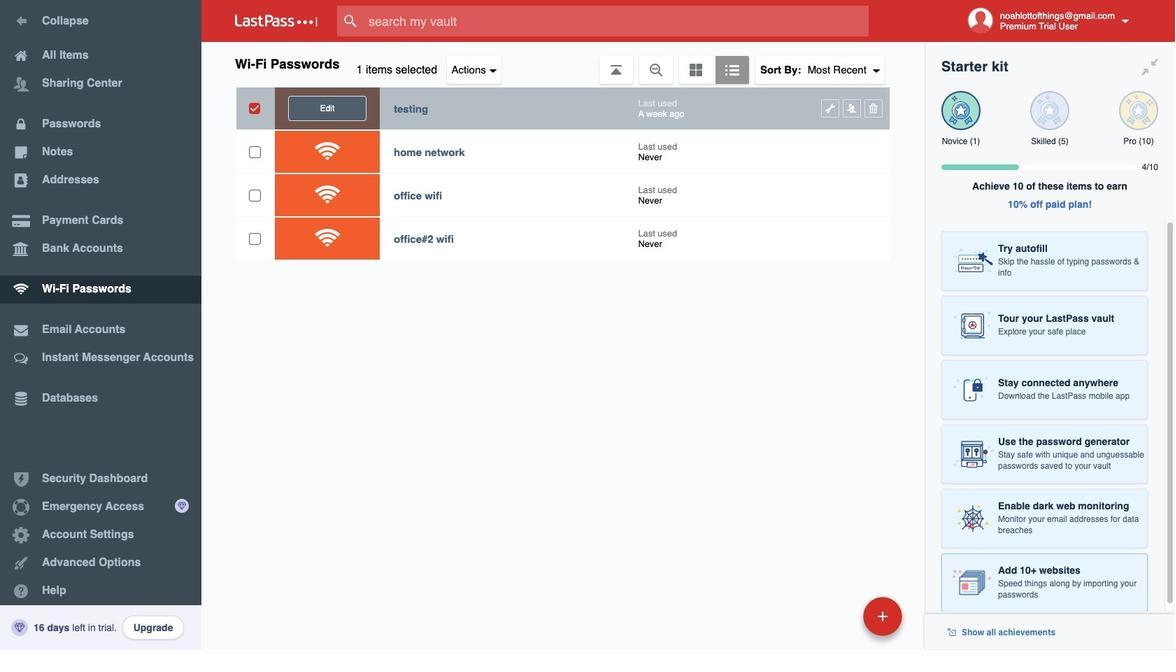 Task type: describe. For each thing, give the bounding box(es) containing it.
Search search field
[[337, 6, 897, 36]]

new item navigation
[[768, 593, 911, 650]]

search my vault text field
[[337, 6, 897, 36]]

new item element
[[768, 596, 908, 636]]

vault options navigation
[[202, 42, 925, 84]]



Task type: locate. For each thing, give the bounding box(es) containing it.
main navigation navigation
[[0, 0, 202, 650]]

lastpass image
[[235, 15, 318, 27]]



